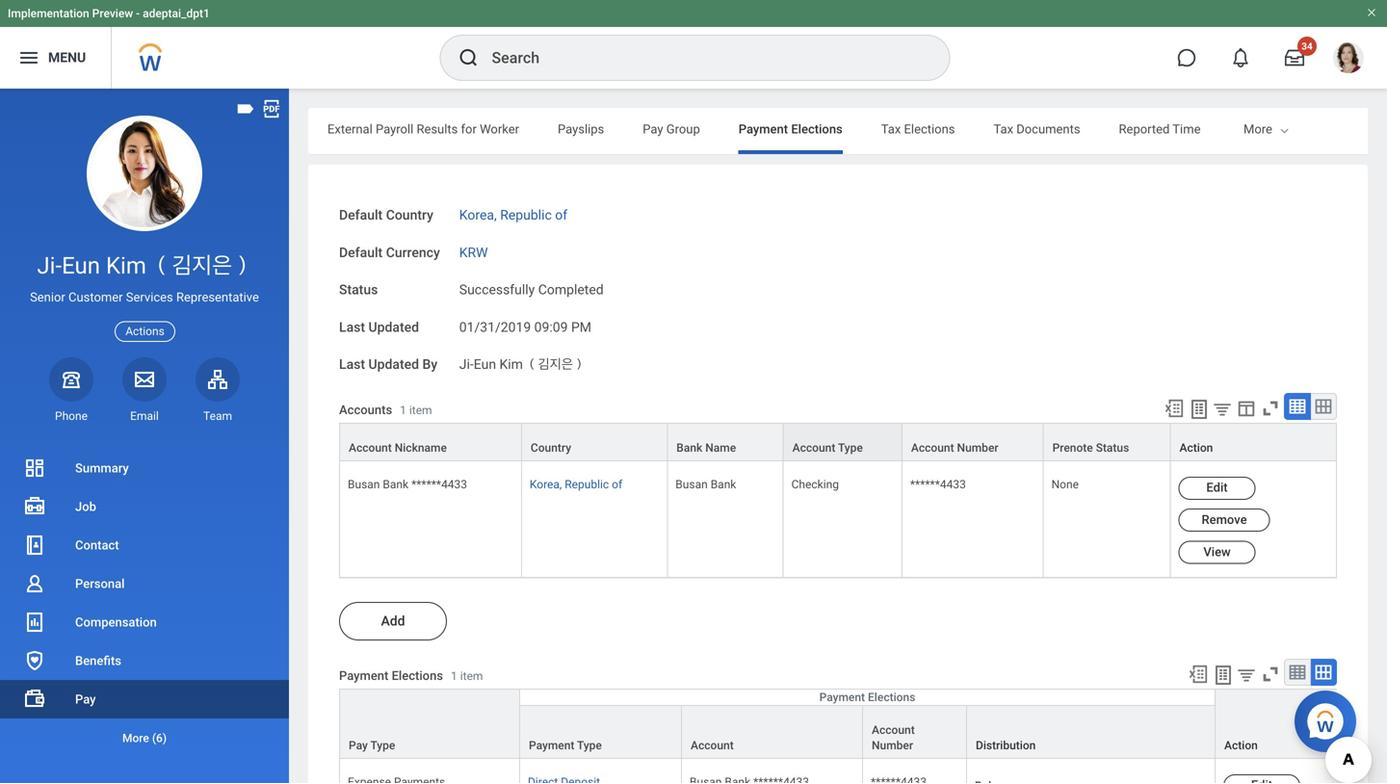 Task type: locate. For each thing, give the bounding box(es) containing it.
1 vertical spatial eun
[[474, 356, 496, 372]]

korea, for korea, republic of link to the top
[[459, 207, 497, 223]]

click to view/edit grid preferences image
[[1236, 398, 1257, 419]]

default up default currency
[[339, 207, 383, 223]]

1 expand table image from the top
[[1314, 397, 1333, 416]]

0 vertical spatial toolbar
[[1155, 393, 1337, 423]]

toolbar for 1
[[1155, 393, 1337, 423]]

0 horizontal spatial more
[[122, 732, 149, 745]]

0 horizontal spatial ji-
[[37, 252, 62, 279]]

pay inside pay link
[[75, 692, 96, 707]]

export to worksheets image left select to filter grid data icon
[[1212, 664, 1235, 687]]

ji-eun kim （김지은） up the "senior customer services representative"
[[37, 252, 252, 279]]

pay up expense payments element
[[349, 739, 368, 752]]

adeptai_dpt1
[[143, 7, 210, 20]]

last down last updated
[[339, 356, 365, 372]]

0 vertical spatial ji-
[[37, 252, 62, 279]]

edit button
[[1179, 477, 1256, 500]]

fullscreen image right click to view/edit grid preferences icon
[[1260, 398, 1281, 419]]

2 table image from the top
[[1288, 663, 1307, 682]]

0 vertical spatial export to worksheets image
[[1188, 398, 1211, 421]]

1 vertical spatial updated
[[368, 356, 419, 372]]

0 vertical spatial pay
[[643, 122, 663, 136]]

0 horizontal spatial pay
[[75, 692, 96, 707]]

republic for bottom korea, republic of link
[[565, 478, 609, 491]]

1 horizontal spatial ******4433
[[910, 478, 966, 491]]

1 vertical spatial kim
[[499, 356, 523, 372]]

account type button
[[784, 424, 902, 460]]

add
[[381, 613, 405, 629]]

kim down 01/31/2019 09:09 pm
[[499, 356, 523, 372]]

payment elections inside tab list
[[739, 122, 843, 136]]

profile logan mcneil image
[[1333, 42, 1364, 77]]

number down payment elections "popup button"
[[872, 739, 913, 752]]

1 vertical spatial more
[[122, 732, 149, 745]]

0 horizontal spatial ji-eun kim （김지은）
[[37, 252, 252, 279]]

payment type
[[529, 739, 602, 752]]

0 horizontal spatial （김지은）
[[152, 252, 252, 279]]

account up checking
[[792, 441, 836, 455]]

completed
[[538, 282, 604, 298]]

last updated
[[339, 319, 419, 335]]

1 vertical spatial expand table image
[[1314, 663, 1333, 682]]

1 vertical spatial default
[[339, 244, 383, 260]]

1 horizontal spatial republic
[[565, 478, 609, 491]]

number left prenote
[[957, 441, 999, 455]]

default country
[[339, 207, 433, 223]]

1 last from the top
[[339, 319, 365, 335]]

1 horizontal spatial item
[[460, 670, 483, 683]]

job
[[75, 499, 96, 514]]

0 vertical spatial kim
[[106, 252, 146, 279]]

1 vertical spatial republic
[[565, 478, 609, 491]]

pay type column header
[[339, 689, 520, 759]]

account down payment elections "popup button"
[[872, 723, 915, 737]]

phone image
[[58, 368, 85, 391]]

more (6) button
[[0, 727, 289, 750]]

busan bank ******4433 element
[[690, 772, 809, 783]]

pay down "benefits"
[[75, 692, 96, 707]]

0 vertical spatial korea, republic of
[[459, 207, 567, 223]]

1 horizontal spatial of
[[612, 478, 622, 491]]

default for default currency
[[339, 244, 383, 260]]

external payroll results for worker
[[328, 122, 519, 136]]

item up pay type column header
[[460, 670, 483, 683]]

email ji-eun kim （김지은） element
[[122, 408, 167, 424]]

summary image
[[23, 457, 46, 480]]

view button
[[1179, 541, 1256, 564]]

payment inside popup button
[[529, 739, 575, 752]]

1 vertical spatial 1
[[451, 670, 457, 683]]

1 tax from the left
[[881, 122, 901, 136]]

3 row from the top
[[339, 689, 1387, 759]]

1 horizontal spatial eun
[[474, 356, 496, 372]]

bank name
[[677, 441, 736, 455]]

payment elections
[[739, 122, 843, 136], [819, 691, 915, 704]]

2 expand table image from the top
[[1314, 663, 1333, 682]]

team
[[203, 409, 232, 423]]

0 horizontal spatial kim
[[106, 252, 146, 279]]

0 vertical spatial 1
[[400, 404, 406, 417]]

（김지은） inside navigation pane region
[[152, 252, 252, 279]]

toolbar for elections
[[1179, 659, 1337, 689]]

expand table image right select to filter grid data icon
[[1314, 663, 1333, 682]]

fullscreen image right select to filter grid data icon
[[1260, 664, 1281, 685]]

4 row from the top
[[339, 705, 1387, 761]]

1 horizontal spatial number
[[957, 441, 999, 455]]

last up last updated by
[[339, 319, 365, 335]]

senior
[[30, 290, 65, 305]]

select to filter grid data image
[[1236, 665, 1257, 685]]

row
[[339, 423, 1337, 461], [339, 461, 1337, 578], [339, 689, 1387, 759], [339, 705, 1387, 761], [339, 759, 1387, 783]]

1 horizontal spatial tax
[[994, 122, 1013, 136]]

republic down country popup button
[[565, 478, 609, 491]]

of up completed
[[555, 207, 567, 223]]

updated up last updated by
[[368, 319, 419, 335]]

benefits image
[[23, 649, 46, 672]]

row containing account nickname
[[339, 423, 1337, 461]]

1 right accounts
[[400, 404, 406, 417]]

2 tax from the left
[[994, 122, 1013, 136]]

bank down name
[[711, 478, 736, 491]]

updated left by
[[368, 356, 419, 372]]

country
[[386, 207, 433, 223], [531, 441, 571, 455]]

0 vertical spatial action
[[1180, 441, 1213, 455]]

view
[[1203, 545, 1231, 559]]

1 vertical spatial korea, republic of
[[530, 478, 622, 491]]

country inside country popup button
[[531, 441, 571, 455]]

more (6)
[[122, 732, 167, 745]]

1 vertical spatial status
[[1096, 441, 1129, 455]]

last for last updated by
[[339, 356, 365, 372]]

2 row from the top
[[339, 461, 1337, 578]]

ji-eun kim （김지은） down 01/31/2019 09:09 pm
[[459, 356, 585, 372]]

0 vertical spatial korea, republic of link
[[459, 203, 567, 223]]

status right prenote
[[1096, 441, 1129, 455]]

customer
[[68, 290, 123, 305]]

more left allocations
[[1244, 122, 1272, 136]]

toolbar
[[1155, 393, 1337, 423], [1179, 659, 1337, 689]]

last updated element
[[459, 308, 592, 336]]

menu
[[48, 50, 86, 66]]

0 vertical spatial table image
[[1288, 397, 1307, 416]]

0 vertical spatial fullscreen image
[[1260, 398, 1281, 419]]

type for account type
[[838, 441, 863, 455]]

account right account type popup button at the bottom right of the page
[[911, 441, 954, 455]]

korea, for bottom korea, republic of link
[[530, 478, 562, 491]]

republic for korea, republic of link to the top
[[500, 207, 552, 223]]

fullscreen image
[[1260, 398, 1281, 419], [1260, 664, 1281, 685]]

1 horizontal spatial kim
[[499, 356, 523, 372]]

team ji-eun kim （김지은） element
[[196, 408, 240, 424]]

（김지은） down 09:09 on the left of the page
[[526, 356, 585, 372]]

currency
[[386, 244, 440, 260]]

close environment banner image
[[1366, 7, 1378, 18]]

export to worksheets image
[[1188, 398, 1211, 421], [1212, 664, 1235, 687]]

0 vertical spatial （김지은）
[[152, 252, 252, 279]]

1 vertical spatial payment elections
[[819, 691, 915, 704]]

0 vertical spatial korea,
[[459, 207, 497, 223]]

busan down the bank name
[[676, 478, 708, 491]]

distribution
[[976, 739, 1036, 752]]

more (6) button
[[0, 719, 289, 757]]

add button
[[339, 602, 447, 640]]

payment
[[739, 122, 788, 136], [339, 669, 389, 683], [819, 691, 865, 704], [529, 739, 575, 752]]

updated for last updated by
[[368, 356, 419, 372]]

pay inside tab list
[[643, 122, 663, 136]]

tax for tax documents
[[994, 122, 1013, 136]]

korea, republic of link
[[459, 203, 567, 223], [530, 478, 622, 491]]

eun down 01/31/2019
[[474, 356, 496, 372]]

korea,
[[459, 207, 497, 223], [530, 478, 562, 491]]

team link
[[196, 357, 240, 424]]

0 horizontal spatial republic
[[500, 207, 552, 223]]

1 vertical spatial export to worksheets image
[[1212, 664, 1235, 687]]

busan for busan bank ******4433
[[348, 478, 380, 491]]

0 vertical spatial more
[[1244, 122, 1272, 136]]

1 vertical spatial account number button
[[863, 706, 966, 758]]

kim
[[106, 252, 146, 279], [499, 356, 523, 372]]

1 vertical spatial ji-
[[459, 356, 474, 372]]

kim up the "senior customer services representative"
[[106, 252, 146, 279]]

for
[[461, 122, 477, 136]]

Search Workday  search field
[[492, 37, 910, 79]]

last updated by element
[[459, 345, 585, 374]]

of down country popup button
[[612, 478, 622, 491]]

services
[[126, 290, 173, 305]]

0 horizontal spatial bank
[[383, 478, 409, 491]]

preview
[[92, 7, 133, 20]]

1 default from the top
[[339, 207, 383, 223]]

2 horizontal spatial type
[[838, 441, 863, 455]]

republic up status element
[[500, 207, 552, 223]]

0 horizontal spatial busan
[[348, 478, 380, 491]]

1 vertical spatial table image
[[1288, 663, 1307, 682]]

elections inside "popup button"
[[868, 691, 915, 704]]

action button down select to filter grid data icon
[[1216, 690, 1387, 758]]

0 vertical spatial republic
[[500, 207, 552, 223]]

1 vertical spatial toolbar
[[1179, 659, 1337, 689]]

distribution button
[[967, 706, 1215, 758]]

last for last updated
[[339, 319, 365, 335]]

******4433
[[411, 478, 467, 491], [910, 478, 966, 491]]

1 vertical spatial last
[[339, 356, 365, 372]]

1 horizontal spatial action
[[1224, 739, 1258, 752]]

1 vertical spatial item
[[460, 670, 483, 683]]

of
[[555, 207, 567, 223], [612, 478, 622, 491]]

1 horizontal spatial pay
[[349, 739, 368, 752]]

account number inside column header
[[872, 723, 915, 752]]

ji- up senior
[[37, 252, 62, 279]]

pay
[[643, 122, 663, 136], [75, 692, 96, 707], [349, 739, 368, 752]]

busan for busan bank
[[676, 478, 708, 491]]

0 horizontal spatial status
[[339, 282, 378, 298]]

krw
[[459, 244, 488, 260]]

table image right click to view/edit grid preferences icon
[[1288, 397, 1307, 416]]

expand table image for first table image from the top of the page
[[1314, 397, 1333, 416]]

0 vertical spatial country
[[386, 207, 433, 223]]

item
[[409, 404, 432, 417], [460, 670, 483, 683]]

status inside "popup button"
[[1096, 441, 1129, 455]]

2 busan from the left
[[676, 478, 708, 491]]

busan
[[348, 478, 380, 491], [676, 478, 708, 491]]

1 horizontal spatial bank
[[677, 441, 703, 455]]

1 vertical spatial （김지은）
[[526, 356, 585, 372]]

item inside payment elections 1 item
[[460, 670, 483, 683]]

1 horizontal spatial busan
[[676, 478, 708, 491]]

0 horizontal spatial export to worksheets image
[[1188, 398, 1211, 421]]

search image
[[457, 46, 480, 69]]

type inside popup button
[[838, 441, 863, 455]]

country down last updated by element
[[531, 441, 571, 455]]

0 vertical spatial payment elections
[[739, 122, 843, 136]]

account type
[[792, 441, 863, 455]]

bank
[[677, 441, 703, 455], [383, 478, 409, 491], [711, 478, 736, 491]]

1 busan from the left
[[348, 478, 380, 491]]

0 horizontal spatial item
[[409, 404, 432, 417]]

ji-
[[37, 252, 62, 279], [459, 356, 474, 372]]

2 horizontal spatial bank
[[711, 478, 736, 491]]

updated for last updated
[[368, 319, 419, 335]]

menu button
[[0, 27, 111, 89]]

2 default from the top
[[339, 244, 383, 260]]

korea, republic of link up krw link
[[459, 203, 567, 223]]

1 horizontal spatial status
[[1096, 441, 1129, 455]]

busan down account nickname
[[348, 478, 380, 491]]

0 vertical spatial default
[[339, 207, 383, 223]]

1 inside payment elections 1 item
[[451, 670, 457, 683]]

reported
[[1119, 122, 1170, 136]]

justify image
[[17, 46, 40, 69]]

view printable version (pdf) image
[[261, 98, 282, 119]]

export to worksheets image for elections
[[1212, 664, 1235, 687]]

1 vertical spatial ji-eun kim （김지은）
[[459, 356, 585, 372]]

type for pay type
[[370, 739, 395, 752]]

1 vertical spatial fullscreen image
[[1260, 664, 1281, 685]]

default down default country at the top left
[[339, 244, 383, 260]]

（김지은） up representative
[[152, 252, 252, 279]]

account number button inside column header
[[863, 706, 966, 758]]

0 horizontal spatial eun
[[62, 252, 100, 279]]

expand table image
[[1314, 397, 1333, 416], [1314, 663, 1333, 682]]

phone ji-eun kim （김지은） element
[[49, 408, 93, 424]]

status up last updated
[[339, 282, 378, 298]]

korea, republic of link down country popup button
[[530, 478, 622, 491]]

remove
[[1202, 512, 1247, 527]]

more inside dropdown button
[[122, 732, 149, 745]]

tax documents
[[994, 122, 1080, 136]]

ji-eun kim （김지은） inside navigation pane region
[[37, 252, 252, 279]]

1 horizontal spatial export to worksheets image
[[1212, 664, 1235, 687]]

kim inside last updated by element
[[499, 356, 523, 372]]

1 vertical spatial country
[[531, 441, 571, 455]]

table image right select to filter grid data icon
[[1288, 663, 1307, 682]]

0 horizontal spatial action
[[1180, 441, 1213, 455]]

krw link
[[459, 241, 488, 260]]

1 vertical spatial korea,
[[530, 478, 562, 491]]

korea, down country popup button
[[530, 478, 562, 491]]

country up currency
[[386, 207, 433, 223]]

action up edit at right
[[1180, 441, 1213, 455]]

tax elections
[[881, 122, 955, 136]]

pay inside "pay type" 'popup button'
[[349, 739, 368, 752]]

pay link
[[0, 680, 289, 719]]

export to worksheets image left select to filter grid data image
[[1188, 398, 1211, 421]]

type inside 'popup button'
[[370, 739, 395, 752]]

worker
[[480, 122, 519, 136]]

eun up customer at the left top
[[62, 252, 100, 279]]

1 vertical spatial of
[[612, 478, 622, 491]]

type inside popup button
[[577, 739, 602, 752]]

1 vertical spatial pay
[[75, 692, 96, 707]]

1 vertical spatial number
[[872, 739, 913, 752]]

bank left name
[[677, 441, 703, 455]]

table image
[[1288, 397, 1307, 416], [1288, 663, 1307, 682]]

0 vertical spatial eun
[[62, 252, 100, 279]]

korea, up krw link
[[459, 207, 497, 223]]

list
[[0, 449, 289, 757]]

pay left group
[[643, 122, 663, 136]]

0 horizontal spatial ******4433
[[411, 478, 467, 491]]

select to filter grid data image
[[1212, 399, 1233, 419]]

last
[[339, 319, 365, 335], [339, 356, 365, 372]]

more left (6) on the bottom of page
[[122, 732, 149, 745]]

eun inside navigation pane region
[[62, 252, 100, 279]]

0 horizontal spatial tax
[[881, 122, 901, 136]]

1 horizontal spatial ji-
[[459, 356, 474, 372]]

0 vertical spatial account number button
[[902, 424, 1043, 460]]

pay image
[[23, 688, 46, 711]]

2 last from the top
[[339, 356, 365, 372]]

0 horizontal spatial 1
[[400, 404, 406, 417]]

pay for pay type
[[349, 739, 368, 752]]

phone button
[[49, 357, 93, 424]]

action button down click to view/edit grid preferences icon
[[1171, 424, 1336, 460]]

0 vertical spatial expand table image
[[1314, 397, 1333, 416]]

pay for pay
[[75, 692, 96, 707]]

expand table image right click to view/edit grid preferences icon
[[1314, 397, 1333, 416]]

republic
[[500, 207, 552, 223], [565, 478, 609, 491]]

34
[[1302, 40, 1313, 52]]

1 horizontal spatial more
[[1244, 122, 1272, 136]]

1 horizontal spatial type
[[577, 739, 602, 752]]

number
[[957, 441, 999, 455], [872, 739, 913, 752]]

item up 'account nickname' popup button
[[409, 404, 432, 417]]

2 fullscreen image from the top
[[1260, 664, 1281, 685]]

account number
[[911, 441, 999, 455], [872, 723, 915, 752]]

0 horizontal spatial number
[[872, 739, 913, 752]]

name
[[705, 441, 736, 455]]

0 vertical spatial ji-eun kim （김지은）
[[37, 252, 252, 279]]

2 horizontal spatial pay
[[643, 122, 663, 136]]

account up busan bank ******4433 "element"
[[691, 739, 734, 752]]

1 updated from the top
[[368, 319, 419, 335]]

korea, republic of up krw link
[[459, 207, 567, 223]]

inbox large image
[[1285, 48, 1304, 67]]

1 horizontal spatial ji-eun kim （김지은）
[[459, 356, 585, 372]]

korea, republic of
[[459, 207, 567, 223], [530, 478, 622, 491]]

bank down account nickname
[[383, 478, 409, 491]]

1 horizontal spatial korea,
[[530, 478, 562, 491]]

1 row from the top
[[339, 423, 1337, 461]]

1 up pay type column header
[[451, 670, 457, 683]]

account inside 'popup button'
[[691, 739, 734, 752]]

1 horizontal spatial 1
[[451, 670, 457, 683]]

account number button
[[902, 424, 1043, 460], [863, 706, 966, 758]]

busan bank ******4433
[[348, 478, 467, 491]]

tab list
[[308, 108, 1368, 154]]

2 updated from the top
[[368, 356, 419, 372]]

of for korea, republic of link to the top
[[555, 207, 567, 223]]

01/31/2019 09:09 pm
[[459, 319, 592, 335]]

korea, republic of down country popup button
[[530, 478, 622, 491]]

0 vertical spatial of
[[555, 207, 567, 223]]

ji- right by
[[459, 356, 474, 372]]

0 horizontal spatial korea,
[[459, 207, 497, 223]]

action down select to filter grid data icon
[[1224, 739, 1258, 752]]

1 vertical spatial account number
[[872, 723, 915, 752]]

0 horizontal spatial of
[[555, 207, 567, 223]]

0 horizontal spatial type
[[370, 739, 395, 752]]

0 vertical spatial last
[[339, 319, 365, 335]]



Task type: describe. For each thing, give the bounding box(es) containing it.
1 vertical spatial action
[[1224, 739, 1258, 752]]

2 ******4433 from the left
[[910, 478, 966, 491]]

list containing summary
[[0, 449, 289, 757]]

personal image
[[23, 572, 46, 595]]

personal link
[[0, 564, 289, 603]]

pay for pay group
[[643, 122, 663, 136]]

ji- inside navigation pane region
[[37, 252, 62, 279]]

benefits
[[75, 654, 121, 668]]

0 vertical spatial account number
[[911, 441, 999, 455]]

ji- inside last updated by element
[[459, 356, 474, 372]]

01/31/2019
[[459, 319, 531, 335]]

account number column header
[[863, 705, 967, 761]]

0 vertical spatial number
[[957, 441, 999, 455]]

account down accounts
[[349, 441, 392, 455]]

last updated by
[[339, 356, 438, 372]]

kim inside navigation pane region
[[106, 252, 146, 279]]

checking
[[791, 478, 839, 491]]

results
[[417, 122, 458, 136]]

email
[[130, 409, 159, 423]]

payment elections 1 item
[[339, 669, 483, 683]]

payment type column header
[[520, 705, 682, 761]]

documents
[[1017, 122, 1080, 136]]

5 row from the top
[[339, 759, 1387, 783]]

1 inside accounts 1 item
[[400, 404, 406, 417]]

tab list containing external payroll results for worker
[[308, 108, 1368, 154]]

by
[[422, 356, 438, 372]]

bank for busan bank
[[711, 478, 736, 491]]

none
[[1052, 478, 1079, 491]]

senior customer services representative
[[30, 290, 259, 305]]

compensation image
[[23, 611, 46, 634]]

actions
[[125, 325, 165, 338]]

09:09
[[534, 319, 568, 335]]

0 horizontal spatial country
[[386, 207, 433, 223]]

pm
[[571, 319, 592, 335]]

nickname
[[395, 441, 447, 455]]

job link
[[0, 487, 289, 526]]

payroll
[[376, 122, 413, 136]]

costing allocations
[[1239, 122, 1348, 136]]

remove button
[[1179, 509, 1270, 532]]

representative
[[176, 290, 259, 305]]

34 button
[[1273, 37, 1317, 79]]

pay group
[[643, 122, 700, 136]]

accounts
[[339, 403, 392, 417]]

item inside accounts 1 item
[[409, 404, 432, 417]]

summary link
[[0, 449, 289, 487]]

export to excel image
[[1164, 398, 1185, 419]]

account nickname button
[[340, 424, 521, 460]]

mail image
[[133, 368, 156, 391]]

compensation
[[75, 615, 157, 630]]

more for more
[[1244, 122, 1272, 136]]

group
[[666, 122, 700, 136]]

default currency
[[339, 244, 440, 260]]

costing
[[1239, 122, 1282, 136]]

benefits link
[[0, 642, 289, 680]]

account button
[[682, 706, 862, 758]]

menu banner
[[0, 0, 1387, 89]]

allocations
[[1285, 122, 1348, 136]]

prenote
[[1052, 441, 1093, 455]]

-
[[136, 7, 140, 20]]

export to worksheets image for 1
[[1188, 398, 1211, 421]]

expense payments element
[[348, 772, 445, 783]]

notifications large image
[[1231, 48, 1250, 67]]

account column header
[[682, 705, 863, 761]]

pay type button
[[340, 690, 519, 758]]

bank inside popup button
[[677, 441, 703, 455]]

（김지은） inside last updated by element
[[526, 356, 585, 372]]

edit
[[1206, 480, 1228, 495]]

busan bank
[[676, 478, 736, 491]]

payslips
[[558, 122, 604, 136]]

bank name button
[[668, 424, 783, 460]]

account nickname
[[349, 441, 447, 455]]

phone
[[55, 409, 88, 423]]

contact link
[[0, 526, 289, 564]]

contact
[[75, 538, 119, 552]]

prenote status
[[1052, 441, 1129, 455]]

email button
[[122, 357, 167, 424]]

row containing account number
[[339, 705, 1387, 761]]

implementation
[[8, 7, 89, 20]]

successfully completed
[[459, 282, 604, 298]]

number inside the account number
[[872, 739, 913, 752]]

compensation link
[[0, 603, 289, 642]]

country button
[[522, 424, 667, 460]]

successfully
[[459, 282, 535, 298]]

external
[[328, 122, 373, 136]]

row containing payment elections
[[339, 689, 1387, 759]]

navigation pane region
[[0, 89, 289, 783]]

tax for tax elections
[[881, 122, 901, 136]]

default for default country
[[339, 207, 383, 223]]

expand table image for 2nd table image
[[1314, 663, 1333, 682]]

1 table image from the top
[[1288, 397, 1307, 416]]

pay type
[[349, 739, 395, 752]]

export to excel image
[[1188, 664, 1209, 685]]

tag image
[[235, 98, 256, 119]]

type for payment type
[[577, 739, 602, 752]]

1 ******4433 from the left
[[411, 478, 467, 491]]

1 fullscreen image from the top
[[1260, 398, 1281, 419]]

1 vertical spatial action button
[[1216, 690, 1387, 758]]

summary
[[75, 461, 129, 475]]

0 vertical spatial action button
[[1171, 424, 1336, 460]]

payment elections inside "popup button"
[[819, 691, 915, 704]]

0 vertical spatial status
[[339, 282, 378, 298]]

reported time
[[1119, 122, 1201, 136]]

contact image
[[23, 534, 46, 557]]

accounts 1 item
[[339, 403, 432, 417]]

personal
[[75, 577, 125, 591]]

more for more (6)
[[122, 732, 149, 745]]

of for bottom korea, republic of link
[[612, 478, 622, 491]]

bank for busan bank ******4433
[[383, 478, 409, 491]]

time
[[1173, 122, 1201, 136]]

actions button
[[115, 321, 175, 342]]

eun inside last updated by element
[[474, 356, 496, 372]]

payment type button
[[520, 706, 681, 758]]

row containing edit
[[339, 461, 1337, 578]]

payment inside "popup button"
[[819, 691, 865, 704]]

(6)
[[152, 732, 167, 745]]

account inside column header
[[872, 723, 915, 737]]

payment elections button
[[520, 690, 1215, 705]]

job image
[[23, 495, 46, 518]]

status element
[[459, 270, 604, 299]]

view team image
[[206, 368, 229, 391]]

implementation preview -   adeptai_dpt1
[[8, 7, 210, 20]]

1 vertical spatial korea, republic of link
[[530, 478, 622, 491]]



Task type: vqa. For each thing, say whether or not it's contained in the screenshot.


